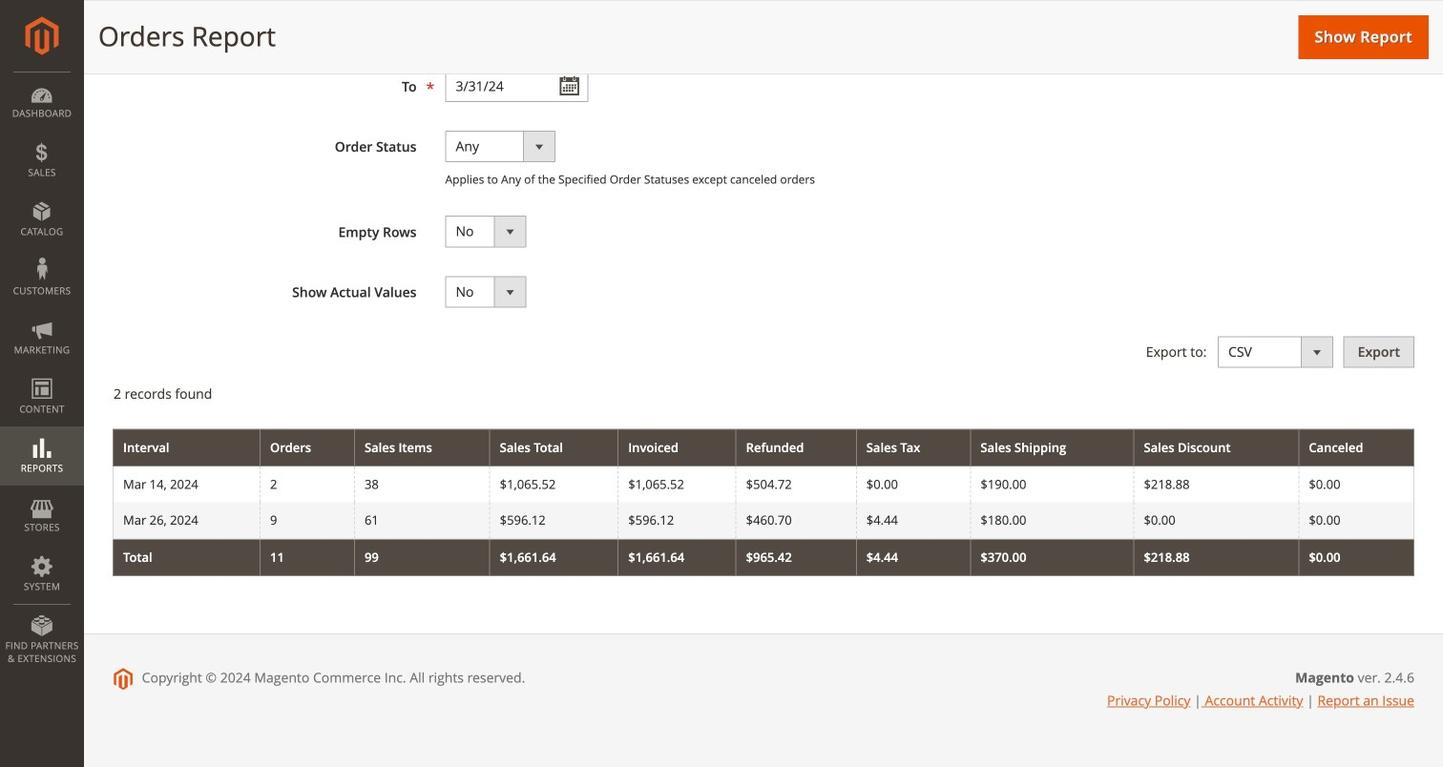 Task type: locate. For each thing, give the bounding box(es) containing it.
None text field
[[445, 70, 589, 102]]

magento admin panel image
[[25, 16, 59, 55]]

None text field
[[445, 10, 589, 42]]

menu bar
[[0, 72, 84, 675]]



